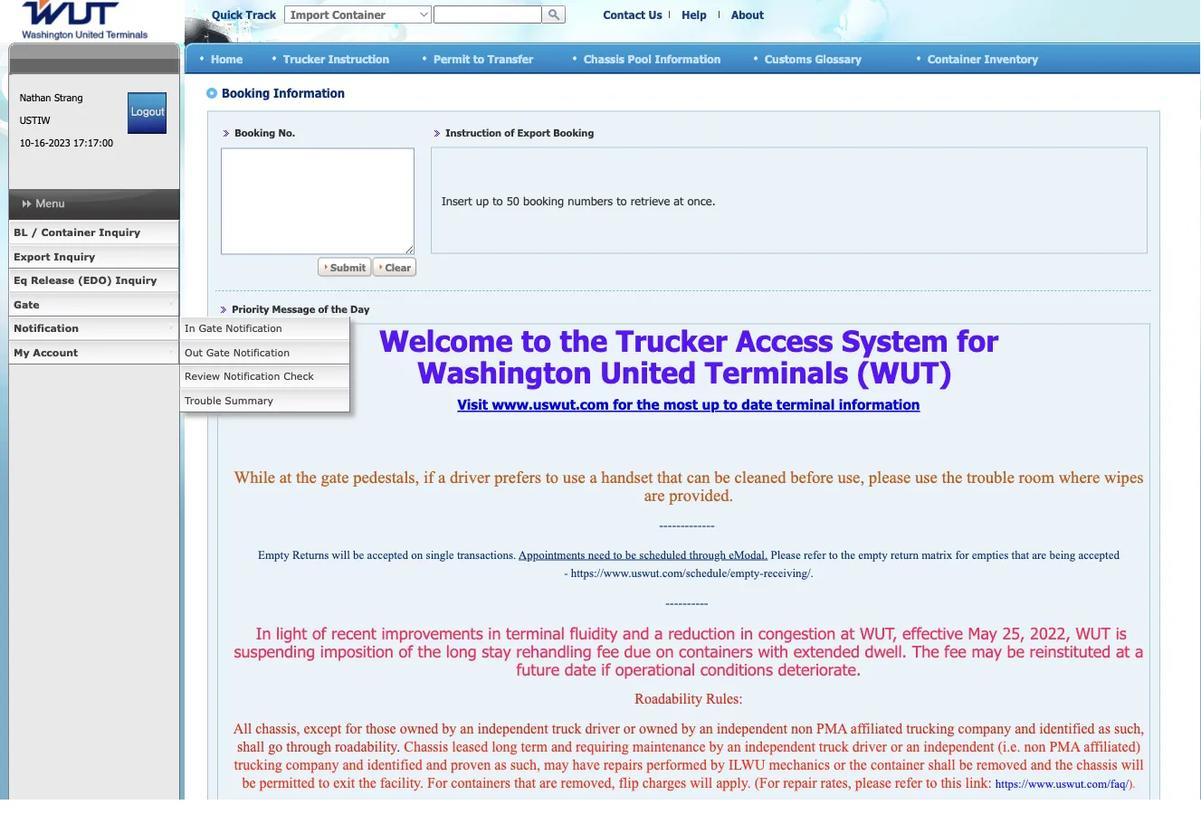 Task type: vqa. For each thing, say whether or not it's contained in the screenshot.
Notification in the 'Link'
yes



Task type: locate. For each thing, give the bounding box(es) containing it.
out gate notification link
[[179, 341, 350, 365]]

0 vertical spatial gate
[[14, 298, 39, 311]]

to
[[473, 52, 485, 65]]

container up export inquiry
[[41, 226, 96, 239]]

trouble summary link
[[179, 389, 350, 413]]

notification down in gate notification link
[[233, 346, 290, 359]]

out gate notification
[[185, 346, 290, 359]]

notification up summary
[[224, 370, 280, 383]]

notification link
[[8, 317, 179, 341]]

trouble summary
[[185, 394, 273, 407]]

home
[[211, 52, 243, 65]]

pool
[[628, 52, 652, 65]]

inquiry right (edo) on the left top
[[116, 274, 157, 287]]

1 horizontal spatial container
[[928, 52, 981, 65]]

about link
[[732, 8, 764, 21]]

contact
[[603, 8, 646, 21]]

customs glossary
[[765, 52, 862, 65]]

review
[[185, 370, 220, 383]]

2 vertical spatial gate
[[206, 346, 230, 359]]

summary
[[225, 394, 273, 407]]

ustiw
[[20, 114, 50, 126]]

chassis
[[584, 52, 625, 65]]

notification
[[14, 322, 79, 335], [226, 322, 282, 335], [233, 346, 290, 359], [224, 370, 280, 383]]

inquiry
[[99, 226, 140, 239], [54, 250, 95, 263], [116, 274, 157, 287]]

inquiry up 'export inquiry' link
[[99, 226, 140, 239]]

container inventory
[[928, 52, 1039, 65]]

2 vertical spatial inquiry
[[116, 274, 157, 287]]

chassis pool information
[[584, 52, 721, 65]]

contact us
[[603, 8, 662, 21]]

strang
[[54, 91, 83, 104]]

16-
[[34, 137, 49, 149]]

in gate notification
[[185, 322, 282, 335]]

us
[[649, 8, 662, 21]]

gate
[[14, 298, 39, 311], [199, 322, 222, 335], [206, 346, 230, 359]]

bl / container inquiry link
[[8, 221, 179, 245]]

gate inside in gate notification link
[[199, 322, 222, 335]]

check
[[284, 370, 314, 383]]

bl / container inquiry
[[14, 226, 140, 239]]

nathan
[[20, 91, 51, 104]]

out
[[185, 346, 203, 359]]

in gate notification link
[[179, 317, 350, 341]]

account
[[33, 346, 78, 359]]

/
[[31, 226, 38, 239]]

inquiry down bl / container inquiry
[[54, 250, 95, 263]]

17:17:00
[[73, 137, 113, 149]]

gate for out
[[206, 346, 230, 359]]

1 vertical spatial gate
[[199, 322, 222, 335]]

0 vertical spatial inquiry
[[99, 226, 140, 239]]

eq release (edo) inquiry link
[[8, 269, 179, 293]]

gate right in
[[199, 322, 222, 335]]

gate down eq on the left top
[[14, 298, 39, 311]]

review notification check link
[[179, 365, 350, 389]]

help
[[682, 8, 707, 21]]

1 vertical spatial container
[[41, 226, 96, 239]]

notification up my account
[[14, 322, 79, 335]]

my
[[14, 346, 30, 359]]

10-16-2023 17:17:00
[[20, 137, 113, 149]]

bl
[[14, 226, 28, 239]]

contact us link
[[603, 8, 662, 21]]

gate inside out gate notification link
[[206, 346, 230, 359]]

information
[[655, 52, 721, 65]]

None text field
[[434, 5, 542, 24]]

container
[[928, 52, 981, 65], [41, 226, 96, 239]]

gate right out
[[206, 346, 230, 359]]

notification inside 'link'
[[14, 322, 79, 335]]

container left inventory
[[928, 52, 981, 65]]

permit
[[434, 52, 470, 65]]



Task type: describe. For each thing, give the bounding box(es) containing it.
gate link
[[8, 293, 179, 317]]

my account
[[14, 346, 78, 359]]

0 horizontal spatial container
[[41, 226, 96, 239]]

track
[[246, 8, 276, 21]]

release
[[31, 274, 74, 287]]

2023
[[49, 137, 70, 149]]

1 vertical spatial inquiry
[[54, 250, 95, 263]]

instruction
[[328, 52, 389, 65]]

nathan strang
[[20, 91, 83, 104]]

my account link
[[8, 341, 179, 365]]

in
[[185, 322, 195, 335]]

gate for in
[[199, 322, 222, 335]]

about
[[732, 8, 764, 21]]

quick
[[212, 8, 243, 21]]

10-
[[20, 137, 34, 149]]

export inquiry link
[[8, 245, 179, 269]]

eq
[[14, 274, 27, 287]]

export
[[14, 250, 50, 263]]

(edo)
[[78, 274, 112, 287]]

inquiry for container
[[99, 226, 140, 239]]

login image
[[128, 92, 167, 134]]

inventory
[[985, 52, 1039, 65]]

transfer
[[488, 52, 533, 65]]

eq release (edo) inquiry
[[14, 274, 157, 287]]

trucker
[[283, 52, 325, 65]]

customs
[[765, 52, 812, 65]]

0 vertical spatial container
[[928, 52, 981, 65]]

trucker instruction
[[283, 52, 389, 65]]

review notification check
[[185, 370, 314, 383]]

gate inside gate link
[[14, 298, 39, 311]]

export inquiry
[[14, 250, 95, 263]]

permit to transfer
[[434, 52, 533, 65]]

glossary
[[815, 52, 862, 65]]

trouble
[[185, 394, 221, 407]]

help link
[[682, 8, 707, 21]]

quick track
[[212, 8, 276, 21]]

inquiry for (edo)
[[116, 274, 157, 287]]

notification up out gate notification link
[[226, 322, 282, 335]]



